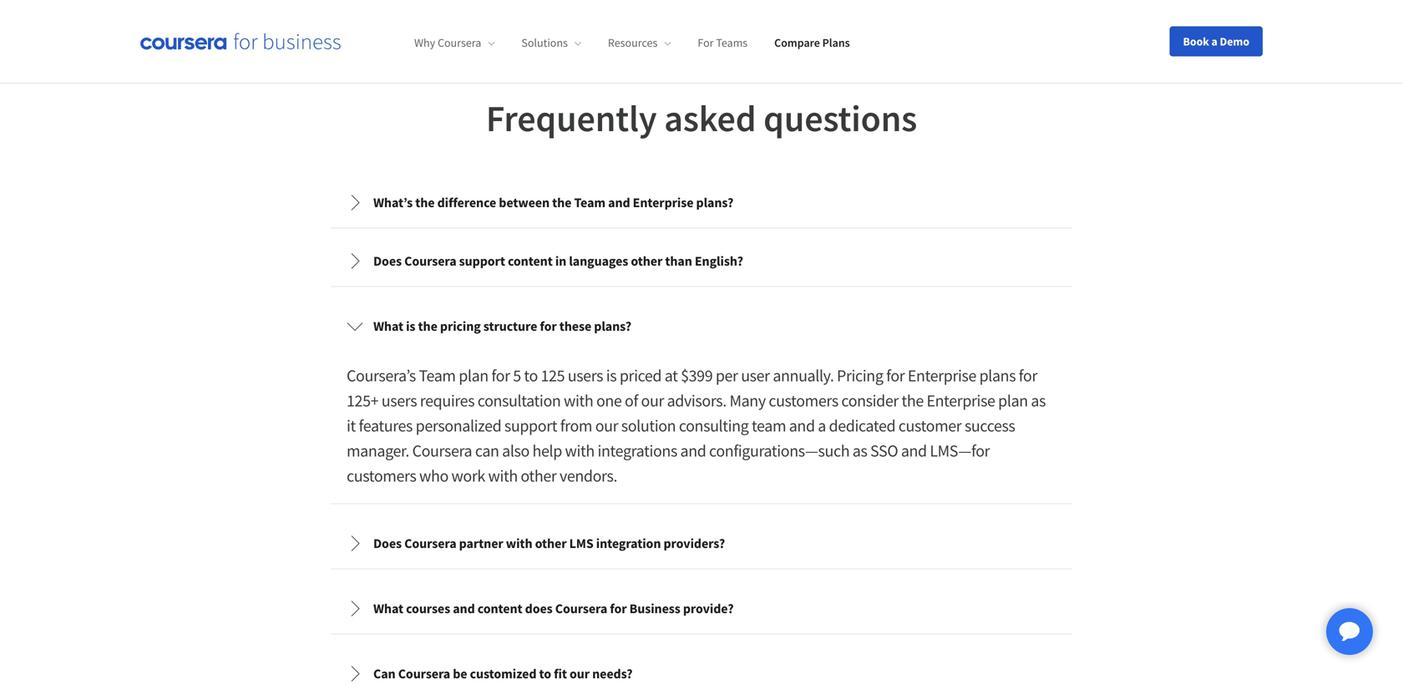 Task type: describe. For each thing, give the bounding box(es) containing it.
2 vertical spatial enterprise
[[927, 390, 996, 411]]

0 vertical spatial users
[[568, 365, 603, 386]]

team
[[752, 415, 786, 436]]

customer
[[899, 415, 962, 436]]

coursera for does coursera support content in languages other than english?
[[405, 253, 457, 270]]

to inside dropdown button
[[539, 666, 552, 682]]

$399
[[681, 365, 713, 386]]

teams
[[716, 35, 748, 50]]

plans? inside what's the difference between the team and enterprise plans? dropdown button
[[697, 194, 734, 211]]

consulting
[[679, 415, 749, 436]]

what for what courses and content does coursera for business provide?
[[374, 600, 404, 617]]

with down 'from'
[[565, 440, 595, 461]]

resources
[[608, 35, 658, 50]]

does coursera support content in languages other than english? button
[[333, 238, 1071, 285]]

why
[[414, 35, 436, 50]]

many
[[730, 390, 766, 411]]

why coursera link
[[414, 35, 495, 50]]

what for what is the pricing structure for these plans?
[[374, 318, 404, 335]]

plans? inside what is the pricing structure for these plans? dropdown button
[[594, 318, 632, 335]]

the right between
[[552, 194, 572, 211]]

priced
[[620, 365, 662, 386]]

compare
[[775, 35, 821, 50]]

does for does coursera partner with other lms integration providers?
[[374, 535, 402, 552]]

per
[[716, 365, 738, 386]]

book a demo
[[1184, 34, 1250, 49]]

0 horizontal spatial users
[[382, 390, 417, 411]]

coursera inside coursera's team plan for 5 to 125 users is priced at $399 per user annually. pricing for enterprise plans for 125+ users requires consultation with one of our advisors. many customers consider the enterprise plan as it features personalized support from our solution consulting team and a dedicated customer success manager. coursera can also help with integrations and configurations—such as sso and lms—for customers who work with other vendors.
[[412, 440, 472, 461]]

0 vertical spatial customers
[[769, 390, 839, 411]]

compare plans
[[775, 35, 850, 50]]

does for does coursera support content in languages other than english?
[[374, 253, 402, 270]]

success
[[965, 415, 1016, 436]]

support inside dropdown button
[[459, 253, 505, 270]]

work
[[452, 466, 485, 486]]

dedicated
[[829, 415, 896, 436]]

what is the pricing structure for these plans?
[[374, 318, 632, 335]]

1 vertical spatial enterprise
[[908, 365, 977, 386]]

annually.
[[773, 365, 834, 386]]

at
[[665, 365, 678, 386]]

configurations—such
[[710, 440, 850, 461]]

for left these
[[540, 318, 557, 335]]

consider
[[842, 390, 899, 411]]

personalized
[[416, 415, 502, 436]]

it
[[347, 415, 356, 436]]

does coursera partner with other lms integration providers? button
[[333, 520, 1071, 567]]

1 vertical spatial as
[[853, 440, 868, 461]]

courses
[[406, 600, 451, 617]]

resources link
[[608, 35, 671, 50]]

sso
[[871, 440, 899, 461]]

business
[[630, 600, 681, 617]]

0 vertical spatial other
[[631, 253, 663, 270]]

content for support
[[508, 253, 553, 270]]

what's the difference between the team and enterprise plans?
[[374, 194, 734, 211]]

demo
[[1220, 34, 1250, 49]]

2 horizontal spatial our
[[641, 390, 664, 411]]

2 vertical spatial other
[[535, 535, 567, 552]]

does
[[525, 600, 553, 617]]

fit
[[554, 666, 567, 682]]

for right the pricing
[[887, 365, 905, 386]]

enterprise inside dropdown button
[[633, 194, 694, 211]]

solution
[[622, 415, 676, 436]]

consultation
[[478, 390, 561, 411]]

to inside coursera's team plan for 5 to 125 users is priced at $399 per user annually. pricing for enterprise plans for 125+ users requires consultation with one of our advisors. many customers consider the enterprise plan as it features personalized support from our solution consulting team and a dedicated customer success manager. coursera can also help with integrations and configurations—such as sso and lms—for customers who work with other vendors.
[[524, 365, 538, 386]]

frequently asked questions
[[486, 95, 918, 141]]

advisors.
[[667, 390, 727, 411]]

1 horizontal spatial plan
[[999, 390, 1029, 411]]

for left business
[[610, 600, 627, 617]]

plans
[[823, 35, 850, 50]]

solutions
[[522, 35, 568, 50]]

help
[[533, 440, 562, 461]]

coursera for does coursera partner with other lms integration providers?
[[405, 535, 457, 552]]

and right sso
[[902, 440, 927, 461]]

pricing
[[837, 365, 884, 386]]

structure
[[484, 318, 538, 335]]

for
[[698, 35, 714, 50]]

team inside coursera's team plan for 5 to 125 users is priced at $399 per user annually. pricing for enterprise plans for 125+ users requires consultation with one of our advisors. many customers consider the enterprise plan as it features personalized support from our solution consulting team and a dedicated customer success manager. coursera can also help with integrations and configurations—such as sso and lms—for customers who work with other vendors.
[[419, 365, 456, 386]]

can coursera be customized to fit our needs?
[[374, 666, 633, 682]]

coursera's
[[347, 365, 416, 386]]

what's the difference between the team and enterprise plans? button
[[333, 179, 1071, 226]]

5
[[513, 365, 521, 386]]

coursera's team plan for 5 to 125 users is priced at $399 per user annually. pricing for enterprise plans for 125+ users requires consultation with one of our advisors. many customers consider the enterprise plan as it features personalized support from our solution consulting team and a dedicated customer success manager. coursera can also help with integrations and configurations—such as sso and lms—for customers who work with other vendors.
[[347, 365, 1046, 486]]

what is the pricing structure for these plans? button
[[333, 303, 1071, 350]]

why coursera
[[414, 35, 482, 50]]

with inside dropdown button
[[506, 535, 533, 552]]

of
[[625, 390, 638, 411]]

partner
[[459, 535, 504, 552]]

coursera right 'does'
[[556, 600, 608, 617]]

the left pricing
[[418, 318, 438, 335]]

and up languages
[[608, 194, 631, 211]]

one
[[597, 390, 622, 411]]

languages
[[569, 253, 629, 270]]

from
[[560, 415, 593, 436]]

providers?
[[664, 535, 726, 552]]

what's
[[374, 194, 413, 211]]

for teams
[[698, 35, 748, 50]]

0 horizontal spatial customers
[[347, 466, 417, 486]]



Task type: vqa. For each thing, say whether or not it's contained in the screenshot.
right THE IT
no



Task type: locate. For each thing, give the bounding box(es) containing it.
a right book
[[1212, 34, 1218, 49]]

customized
[[470, 666, 537, 682]]

0 vertical spatial enterprise
[[633, 194, 694, 211]]

plans? right these
[[594, 318, 632, 335]]

what
[[374, 318, 404, 335], [374, 600, 404, 617]]

2 vertical spatial our
[[570, 666, 590, 682]]

2 does from the top
[[374, 535, 402, 552]]

and down consulting
[[681, 440, 707, 461]]

integration
[[596, 535, 661, 552]]

0 horizontal spatial to
[[524, 365, 538, 386]]

team up languages
[[575, 194, 606, 211]]

customers down annually.
[[769, 390, 839, 411]]

plan up requires
[[459, 365, 489, 386]]

1 what from the top
[[374, 318, 404, 335]]

coursera left partner
[[405, 535, 457, 552]]

and right team
[[789, 415, 815, 436]]

a inside coursera's team plan for 5 to 125 users is priced at $399 per user annually. pricing for enterprise plans for 125+ users requires consultation with one of our advisors. many customers consider the enterprise plan as it features personalized support from our solution consulting team and a dedicated customer success manager. coursera can also help with integrations and configurations—such as sso and lms—for customers who work with other vendors.
[[818, 415, 826, 436]]

1 vertical spatial plan
[[999, 390, 1029, 411]]

1 vertical spatial plans?
[[594, 318, 632, 335]]

other left "than"
[[631, 253, 663, 270]]

1 vertical spatial team
[[419, 365, 456, 386]]

coursera
[[438, 35, 482, 50], [405, 253, 457, 270], [412, 440, 472, 461], [405, 535, 457, 552], [556, 600, 608, 617], [398, 666, 451, 682]]

compare plans link
[[775, 35, 850, 50]]

support down the difference
[[459, 253, 505, 270]]

0 horizontal spatial is
[[406, 318, 416, 335]]

0 vertical spatial our
[[641, 390, 664, 411]]

than
[[665, 253, 693, 270]]

manager.
[[347, 440, 409, 461]]

questions
[[764, 95, 918, 141]]

plans? up english?
[[697, 194, 734, 211]]

and right courses
[[453, 600, 475, 617]]

does coursera partner with other lms integration providers?
[[374, 535, 726, 552]]

what courses and content does coursera for business provide?
[[374, 600, 734, 617]]

1 horizontal spatial our
[[596, 415, 619, 436]]

0 horizontal spatial as
[[853, 440, 868, 461]]

the inside coursera's team plan for 5 to 125 users is priced at $399 per user annually. pricing for enterprise plans for 125+ users requires consultation with one of our advisors. many customers consider the enterprise plan as it features personalized support from our solution consulting team and a dedicated customer success manager. coursera can also help with integrations and configurations—such as sso and lms—for customers who work with other vendors.
[[902, 390, 924, 411]]

1 horizontal spatial a
[[1212, 34, 1218, 49]]

provide?
[[683, 600, 734, 617]]

as
[[1032, 390, 1046, 411], [853, 440, 868, 461]]

does inside does coursera partner with other lms integration providers? dropdown button
[[374, 535, 402, 552]]

1 vertical spatial users
[[382, 390, 417, 411]]

enterprise up customer
[[908, 365, 977, 386]]

coursera down the difference
[[405, 253, 457, 270]]

content for and
[[478, 600, 523, 617]]

1 horizontal spatial to
[[539, 666, 552, 682]]

the right what's
[[416, 194, 435, 211]]

users right 125
[[568, 365, 603, 386]]

asked
[[665, 95, 757, 141]]

content left 'does'
[[478, 600, 523, 617]]

what courses and content does coursera for business provide? button
[[333, 585, 1071, 632]]

1 vertical spatial is
[[606, 365, 617, 386]]

integrations
[[598, 440, 678, 461]]

for left 5
[[492, 365, 510, 386]]

0 vertical spatial support
[[459, 253, 505, 270]]

0 vertical spatial as
[[1032, 390, 1046, 411]]

0 vertical spatial to
[[524, 365, 538, 386]]

for right plans
[[1019, 365, 1038, 386]]

content left in
[[508, 253, 553, 270]]

with down also
[[488, 466, 518, 486]]

0 vertical spatial content
[[508, 253, 553, 270]]

0 vertical spatial does
[[374, 253, 402, 270]]

who
[[420, 466, 449, 486]]

coursera up 'who'
[[412, 440, 472, 461]]

other down help
[[521, 466, 557, 486]]

lms—for
[[930, 440, 990, 461]]

in
[[556, 253, 567, 270]]

1 horizontal spatial plans?
[[697, 194, 734, 211]]

other inside coursera's team plan for 5 to 125 users is priced at $399 per user annually. pricing for enterprise plans for 125+ users requires consultation with one of our advisors. many customers consider the enterprise plan as it features personalized support from our solution consulting team and a dedicated customer success manager. coursera can also help with integrations and configurations—such as sso and lms—for customers who work with other vendors.
[[521, 466, 557, 486]]

1 vertical spatial does
[[374, 535, 402, 552]]

coursera for why coursera
[[438, 35, 482, 50]]

1 horizontal spatial team
[[575, 194, 606, 211]]

lms
[[570, 535, 594, 552]]

can
[[374, 666, 396, 682]]

with right partner
[[506, 535, 533, 552]]

is inside coursera's team plan for 5 to 125 users is priced at $399 per user annually. pricing for enterprise plans for 125+ users requires consultation with one of our advisors. many customers consider the enterprise plan as it features personalized support from our solution consulting team and a dedicated customer success manager. coursera can also help with integrations and configurations—such as sso and lms—for customers who work with other vendors.
[[606, 365, 617, 386]]

125+
[[347, 390, 379, 411]]

for teams link
[[698, 35, 748, 50]]

team inside dropdown button
[[575, 194, 606, 211]]

0 vertical spatial is
[[406, 318, 416, 335]]

0 horizontal spatial team
[[419, 365, 456, 386]]

also
[[502, 440, 530, 461]]

with up 'from'
[[564, 390, 594, 411]]

enterprise up success
[[927, 390, 996, 411]]

team
[[575, 194, 606, 211], [419, 365, 456, 386]]

be
[[453, 666, 468, 682]]

team up requires
[[419, 365, 456, 386]]

1 vertical spatial to
[[539, 666, 552, 682]]

book
[[1184, 34, 1210, 49]]

does inside does coursera support content in languages other than english? dropdown button
[[374, 253, 402, 270]]

1 vertical spatial our
[[596, 415, 619, 436]]

0 vertical spatial what
[[374, 318, 404, 335]]

is left pricing
[[406, 318, 416, 335]]

our down "one"
[[596, 415, 619, 436]]

vendors.
[[560, 466, 618, 486]]

solutions link
[[522, 35, 582, 50]]

can
[[475, 440, 499, 461]]

coursera for business image
[[140, 33, 341, 50]]

coursera for can coursera be customized to fit our needs?
[[398, 666, 451, 682]]

a
[[1212, 34, 1218, 49], [818, 415, 826, 436]]

enterprise up "than"
[[633, 194, 694, 211]]

0 vertical spatial plan
[[459, 365, 489, 386]]

user
[[741, 365, 770, 386]]

0 vertical spatial a
[[1212, 34, 1218, 49]]

coursera left be
[[398, 666, 451, 682]]

does coursera support content in languages other than english?
[[374, 253, 744, 270]]

our
[[641, 390, 664, 411], [596, 415, 619, 436], [570, 666, 590, 682]]

1 vertical spatial a
[[818, 415, 826, 436]]

features
[[359, 415, 413, 436]]

0 horizontal spatial plan
[[459, 365, 489, 386]]

enterprise
[[633, 194, 694, 211], [908, 365, 977, 386], [927, 390, 996, 411]]

what up coursera's on the bottom left of page
[[374, 318, 404, 335]]

0 horizontal spatial plans?
[[594, 318, 632, 335]]

0 horizontal spatial our
[[570, 666, 590, 682]]

1 vertical spatial customers
[[347, 466, 417, 486]]

to right 5
[[524, 365, 538, 386]]

other
[[631, 253, 663, 270], [521, 466, 557, 486], [535, 535, 567, 552]]

0 vertical spatial team
[[575, 194, 606, 211]]

1 horizontal spatial as
[[1032, 390, 1046, 411]]

1 horizontal spatial is
[[606, 365, 617, 386]]

users
[[568, 365, 603, 386], [382, 390, 417, 411]]

difference
[[438, 194, 497, 211]]

1 vertical spatial content
[[478, 600, 523, 617]]

our right of
[[641, 390, 664, 411]]

between
[[499, 194, 550, 211]]

needs?
[[593, 666, 633, 682]]

1 vertical spatial other
[[521, 466, 557, 486]]

support
[[459, 253, 505, 270], [505, 415, 557, 436]]

our inside dropdown button
[[570, 666, 590, 682]]

1 horizontal spatial users
[[568, 365, 603, 386]]

the
[[416, 194, 435, 211], [552, 194, 572, 211], [418, 318, 438, 335], [902, 390, 924, 411]]

plan
[[459, 365, 489, 386], [999, 390, 1029, 411]]

these
[[560, 318, 592, 335]]

content
[[508, 253, 553, 270], [478, 600, 523, 617]]

users up features
[[382, 390, 417, 411]]

1 does from the top
[[374, 253, 402, 270]]

the up customer
[[902, 390, 924, 411]]

1 horizontal spatial customers
[[769, 390, 839, 411]]

our right fit on the bottom of page
[[570, 666, 590, 682]]

frequently
[[486, 95, 657, 141]]

0 horizontal spatial a
[[818, 415, 826, 436]]

support down consultation
[[505, 415, 557, 436]]

coursera right why
[[438, 35, 482, 50]]

1 vertical spatial support
[[505, 415, 557, 436]]

customers down manager.
[[347, 466, 417, 486]]

plan down plans
[[999, 390, 1029, 411]]

english?
[[695, 253, 744, 270]]

can coursera be customized to fit our needs? button
[[333, 651, 1071, 685]]

plans
[[980, 365, 1016, 386]]

1 vertical spatial what
[[374, 600, 404, 617]]

support inside coursera's team plan for 5 to 125 users is priced at $399 per user annually. pricing for enterprise plans for 125+ users requires consultation with one of our advisors. many customers consider the enterprise plan as it features personalized support from our solution consulting team and a dedicated customer success manager. coursera can also help with integrations and configurations—such as sso and lms—for customers who work with other vendors.
[[505, 415, 557, 436]]

pricing
[[440, 318, 481, 335]]

a left dedicated
[[818, 415, 826, 436]]

other left lms
[[535, 535, 567, 552]]

125
[[541, 365, 565, 386]]

a inside button
[[1212, 34, 1218, 49]]

is inside dropdown button
[[406, 318, 416, 335]]

book a demo button
[[1170, 26, 1264, 56]]

is
[[406, 318, 416, 335], [606, 365, 617, 386]]

0 vertical spatial plans?
[[697, 194, 734, 211]]

what left courses
[[374, 600, 404, 617]]

is up "one"
[[606, 365, 617, 386]]

requires
[[420, 390, 475, 411]]

2 what from the top
[[374, 600, 404, 617]]

to left fit on the bottom of page
[[539, 666, 552, 682]]

customers
[[769, 390, 839, 411], [347, 466, 417, 486]]



